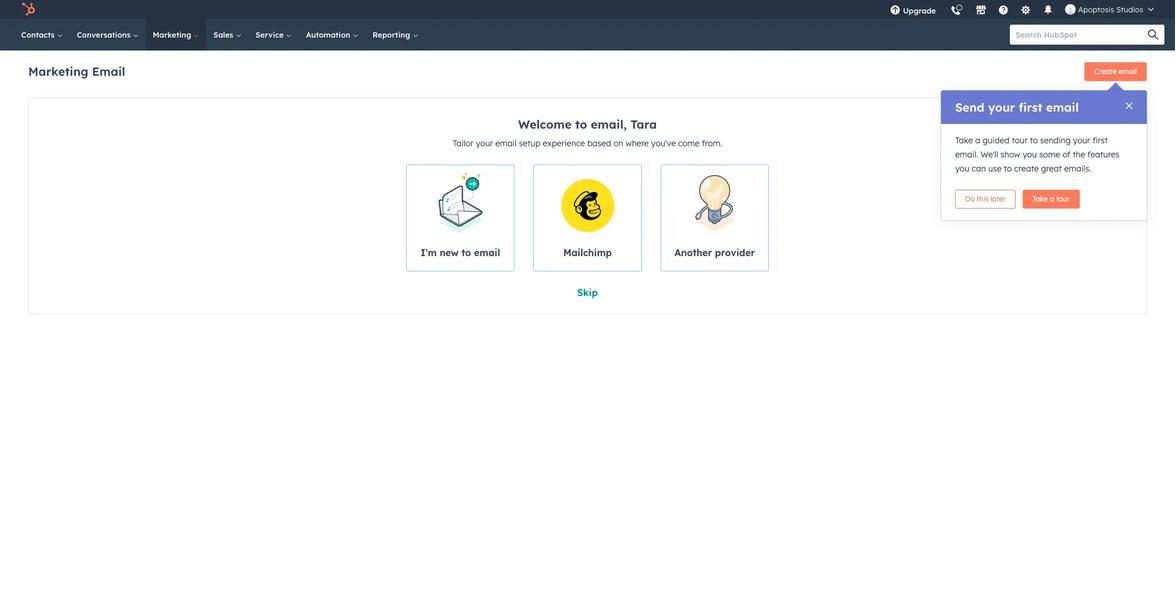 Task type: describe. For each thing, give the bounding box(es) containing it.
based
[[587, 138, 611, 149]]

settings image
[[1021, 5, 1031, 16]]

the
[[1073, 149, 1085, 160]]

create
[[1095, 67, 1117, 76]]

your for send your first email
[[988, 100, 1015, 115]]

take for take a tour
[[1033, 195, 1048, 203]]

help button
[[994, 0, 1014, 19]]

notifications image
[[1043, 5, 1054, 16]]

tara schultz image
[[1065, 4, 1076, 15]]

we'll
[[981, 149, 998, 160]]

marketplaces image
[[976, 5, 987, 16]]

contacts
[[21, 30, 57, 39]]

welcome to email, tara
[[518, 117, 657, 132]]

i'm new to email
[[421, 247, 500, 259]]

reporting
[[373, 30, 412, 39]]

marketing link
[[146, 19, 206, 51]]

close image
[[1126, 102, 1133, 109]]

marketing for marketing
[[153, 30, 193, 39]]

some
[[1039, 149, 1060, 160]]

apoptosis studios
[[1078, 5, 1144, 14]]

service link
[[249, 19, 299, 51]]

you've
[[651, 138, 676, 149]]

contacts link
[[14, 19, 70, 51]]

upgrade
[[903, 6, 936, 15]]

i'm
[[421, 247, 437, 259]]

Search HubSpot search field
[[1010, 25, 1154, 45]]

automation
[[306, 30, 353, 39]]

marketplaces button
[[969, 0, 994, 19]]

from.
[[702, 138, 722, 149]]

guided
[[983, 135, 1010, 146]]

welcome
[[518, 117, 572, 132]]

marketing email
[[28, 64, 125, 78]]

Another provider checkbox
[[661, 165, 769, 272]]

experience
[[543, 138, 585, 149]]

settings link
[[1014, 0, 1038, 19]]

take a guided tour to sending your first email. we'll show you some of the features you can use to create great emails.
[[955, 135, 1120, 174]]

create
[[1014, 163, 1039, 174]]

marketing email banner
[[28, 59, 1147, 86]]

your inside take a guided tour to sending your first email. we'll show you some of the features you can use to create great emails.
[[1073, 135, 1091, 146]]

emails.
[[1064, 163, 1091, 174]]

search button
[[1142, 25, 1165, 45]]

come
[[678, 138, 700, 149]]

of
[[1063, 149, 1071, 160]]

do this later
[[965, 195, 1006, 203]]

automation link
[[299, 19, 366, 51]]

skip button
[[577, 286, 598, 300]]

another provider link
[[661, 165, 769, 272]]

email inside "checkbox"
[[474, 247, 500, 259]]

1 vertical spatial you
[[955, 163, 970, 174]]

email
[[92, 64, 125, 78]]

menu containing apoptosis studios
[[883, 0, 1161, 23]]

send your first email
[[955, 100, 1079, 115]]

can
[[972, 163, 986, 174]]

later
[[991, 195, 1006, 203]]

apoptosis
[[1078, 5, 1114, 14]]

studios
[[1117, 5, 1144, 14]]

conversations
[[77, 30, 133, 39]]

to up "tailor your email setup experience based on where you've come from."
[[575, 117, 587, 132]]



Task type: locate. For each thing, give the bounding box(es) containing it.
your right send
[[988, 100, 1015, 115]]

where
[[626, 138, 649, 149]]

a inside button
[[1050, 195, 1054, 203]]

0 horizontal spatial take
[[955, 135, 973, 146]]

email,
[[591, 117, 627, 132]]

tour inside take a guided tour to sending your first email. we'll show you some of the features you can use to create great emails.
[[1012, 135, 1028, 146]]

0 horizontal spatial marketing
[[28, 64, 88, 78]]

features
[[1088, 149, 1120, 160]]

take
[[955, 135, 973, 146], [1033, 195, 1048, 203]]

1 vertical spatial take
[[1033, 195, 1048, 203]]

tour up show
[[1012, 135, 1028, 146]]

new
[[440, 247, 459, 259]]

show
[[1001, 149, 1021, 160]]

1 horizontal spatial first
[[1093, 135, 1108, 146]]

menu
[[883, 0, 1161, 23]]

0 vertical spatial first
[[1019, 100, 1043, 115]]

marketing inside "banner"
[[28, 64, 88, 78]]

tour
[[1012, 135, 1028, 146], [1056, 195, 1070, 203]]

1 vertical spatial tour
[[1056, 195, 1070, 203]]

your
[[988, 100, 1015, 115], [1073, 135, 1091, 146], [476, 138, 493, 149]]

you down email.
[[955, 163, 970, 174]]

marketing left sales
[[153, 30, 193, 39]]

this
[[977, 195, 989, 203]]

notifications button
[[1038, 0, 1058, 19]]

service
[[256, 30, 286, 39]]

tara
[[631, 117, 657, 132]]

you up create
[[1023, 149, 1037, 160]]

a for guided
[[975, 135, 980, 146]]

sales link
[[206, 19, 249, 51]]

you
[[1023, 149, 1037, 160], [955, 163, 970, 174]]

mailchimp
[[563, 247, 612, 259]]

first up features
[[1093, 135, 1108, 146]]

1 horizontal spatial a
[[1050, 195, 1054, 203]]

send
[[955, 100, 985, 115]]

help image
[[998, 5, 1009, 16]]

another provider
[[675, 247, 755, 258]]

use
[[988, 163, 1002, 174]]

calling icon button
[[946, 1, 966, 18]]

a for tour
[[1050, 195, 1054, 203]]

sending
[[1040, 135, 1071, 146]]

1 vertical spatial first
[[1093, 135, 1108, 146]]

0 horizontal spatial your
[[476, 138, 493, 149]]

0 vertical spatial a
[[975, 135, 980, 146]]

hubspot image
[[21, 2, 35, 16]]

do this later button
[[955, 190, 1016, 209]]

0 horizontal spatial you
[[955, 163, 970, 174]]

1 horizontal spatial you
[[1023, 149, 1037, 160]]

a inside take a guided tour to sending your first email. we'll show you some of the features you can use to create great emails.
[[975, 135, 980, 146]]

email
[[1119, 67, 1137, 76], [1046, 100, 1079, 115], [495, 138, 517, 149], [474, 247, 500, 259]]

0 vertical spatial tour
[[1012, 135, 1028, 146]]

to right use
[[1004, 163, 1012, 174]]

hubspot link
[[14, 2, 44, 16]]

take for take a guided tour to sending your first email. we'll show you some of the features you can use to create great emails.
[[955, 135, 973, 146]]

take a tour button
[[1023, 190, 1080, 209]]

marketing
[[153, 30, 193, 39], [28, 64, 88, 78]]

Mailchimp checkbox
[[533, 165, 642, 272]]

take down great
[[1033, 195, 1048, 203]]

0 horizontal spatial tour
[[1012, 135, 1028, 146]]

to left sending in the top of the page
[[1030, 135, 1038, 146]]

first up sending in the top of the page
[[1019, 100, 1043, 115]]

your right tailor
[[476, 138, 493, 149]]

to
[[575, 117, 587, 132], [1030, 135, 1038, 146], [1004, 163, 1012, 174], [462, 247, 471, 259]]

search image
[[1148, 29, 1159, 40]]

I'm new to email checkbox
[[406, 165, 515, 272]]

a up email.
[[975, 135, 980, 146]]

setup
[[519, 138, 541, 149]]

take inside take a guided tour to sending your first email. we'll show you some of the features you can use to create great emails.
[[955, 135, 973, 146]]

0 vertical spatial take
[[955, 135, 973, 146]]

great
[[1041, 163, 1062, 174]]

1 horizontal spatial take
[[1033, 195, 1048, 203]]

upgrade image
[[890, 5, 901, 16]]

calling icon image
[[951, 6, 961, 16]]

marketing inside 'link'
[[153, 30, 193, 39]]

a down great
[[1050, 195, 1054, 203]]

to right new
[[462, 247, 471, 259]]

email inside button
[[1119, 67, 1137, 76]]

tour inside button
[[1056, 195, 1070, 203]]

1 vertical spatial a
[[1050, 195, 1054, 203]]

another
[[675, 247, 712, 258]]

0 vertical spatial you
[[1023, 149, 1037, 160]]

tour down great
[[1056, 195, 1070, 203]]

tailor your email setup experience based on where you've come from.
[[453, 138, 722, 149]]

apoptosis studios button
[[1058, 0, 1161, 19]]

1 horizontal spatial marketing
[[153, 30, 193, 39]]

1 horizontal spatial tour
[[1056, 195, 1070, 203]]

0 vertical spatial marketing
[[153, 30, 193, 39]]

skip
[[577, 287, 598, 299]]

1 vertical spatial marketing
[[28, 64, 88, 78]]

to inside i'm new to email "checkbox"
[[462, 247, 471, 259]]

0 horizontal spatial a
[[975, 135, 980, 146]]

your for tailor your email setup experience based on where you've come from.
[[476, 138, 493, 149]]

create email button
[[1085, 62, 1147, 81]]

on
[[614, 138, 623, 149]]

do
[[965, 195, 975, 203]]

conversations link
[[70, 19, 146, 51]]

your up the in the top right of the page
[[1073, 135, 1091, 146]]

first
[[1019, 100, 1043, 115], [1093, 135, 1108, 146]]

first inside take a guided tour to sending your first email. we'll show you some of the features you can use to create great emails.
[[1093, 135, 1108, 146]]

email right new
[[474, 247, 500, 259]]

take up email.
[[955, 135, 973, 146]]

email up sending in the top of the page
[[1046, 100, 1079, 115]]

1 horizontal spatial your
[[988, 100, 1015, 115]]

provider
[[715, 247, 755, 258]]

email left setup
[[495, 138, 517, 149]]

sales
[[213, 30, 236, 39]]

marketing for marketing email
[[28, 64, 88, 78]]

create email
[[1095, 67, 1137, 76]]

tailor
[[453, 138, 474, 149]]

reporting link
[[366, 19, 425, 51]]

0 horizontal spatial first
[[1019, 100, 1043, 115]]

a
[[975, 135, 980, 146], [1050, 195, 1054, 203]]

email right create
[[1119, 67, 1137, 76]]

marketing down contacts link
[[28, 64, 88, 78]]

take a tour
[[1033, 195, 1070, 203]]

email.
[[955, 149, 978, 160]]

take inside button
[[1033, 195, 1048, 203]]

2 horizontal spatial your
[[1073, 135, 1091, 146]]



Task type: vqa. For each thing, say whether or not it's contained in the screenshot.
Marketing in banner
yes



